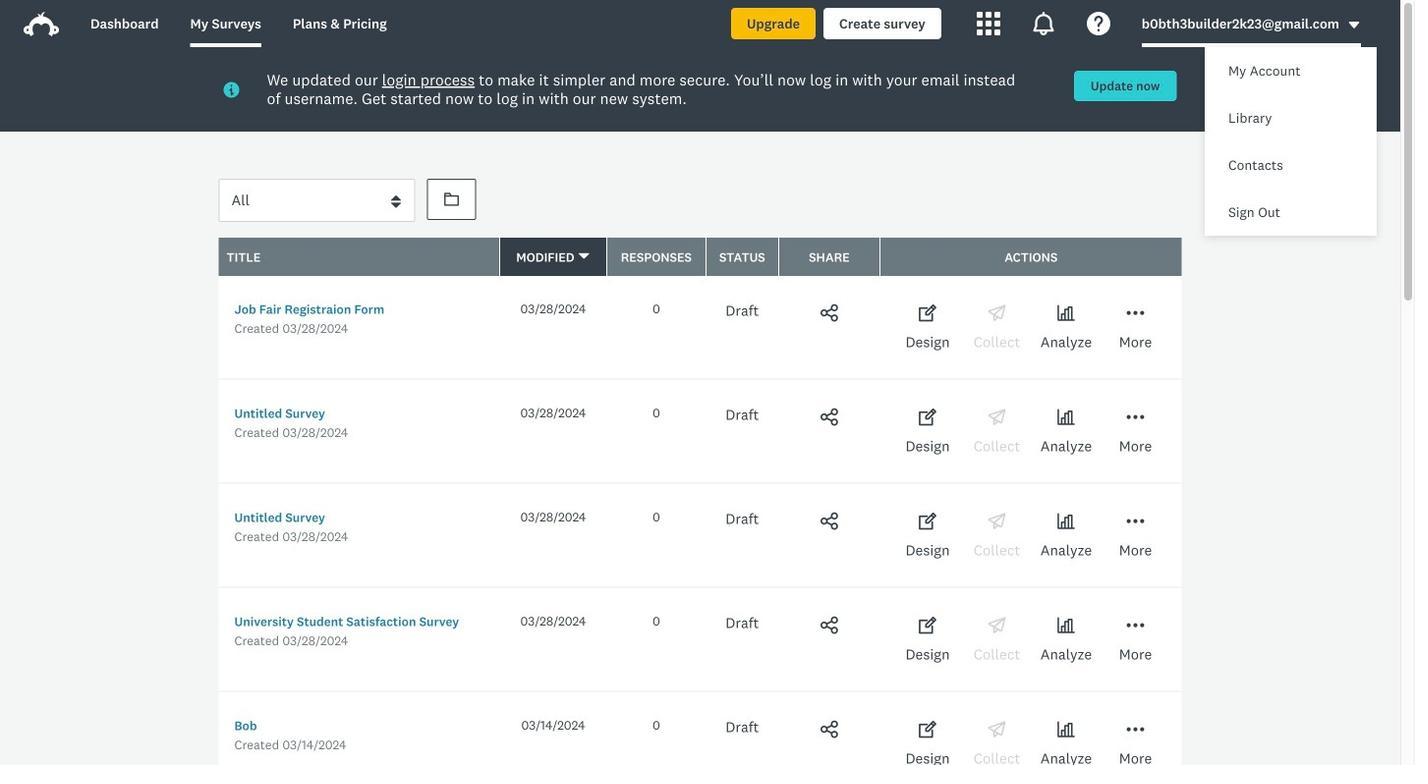 Task type: vqa. For each thing, say whether or not it's contained in the screenshot.
Clone icon
no



Task type: locate. For each thing, give the bounding box(es) containing it.
1 products icon image from the left
[[977, 12, 1000, 35]]

products icon image
[[977, 12, 1000, 35], [1032, 12, 1055, 35]]

1 horizontal spatial products icon image
[[1032, 12, 1055, 35]]

0 horizontal spatial products icon image
[[977, 12, 1000, 35]]



Task type: describe. For each thing, give the bounding box(es) containing it.
2 products icon image from the left
[[1032, 12, 1055, 35]]

surveymonkey logo image
[[24, 12, 59, 36]]

dropdown arrow image
[[1348, 18, 1361, 32]]

x image
[[1358, 85, 1371, 97]]

help icon image
[[1087, 12, 1111, 35]]



